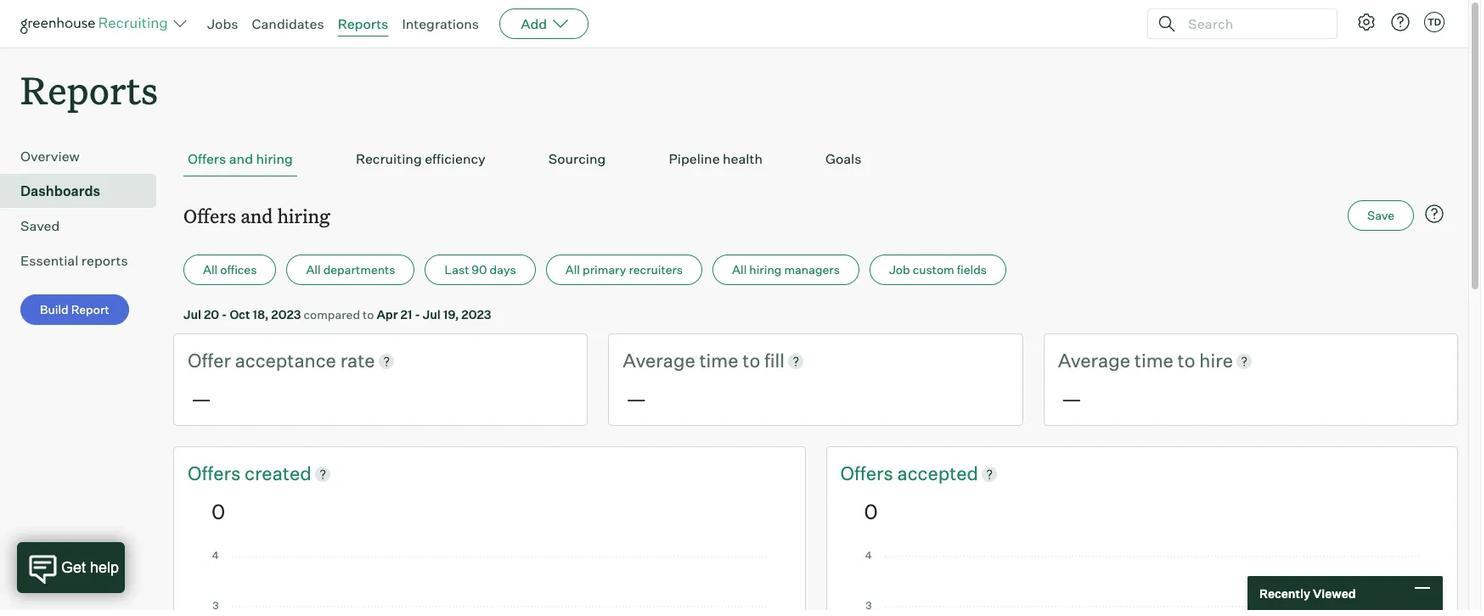 Task type: vqa. For each thing, say whether or not it's contained in the screenshot.
4th 'into'
no



Task type: describe. For each thing, give the bounding box(es) containing it.
build
[[40, 303, 69, 317]]

essential
[[20, 252, 78, 269]]

offers and hiring button
[[183, 142, 297, 177]]

recruiting
[[356, 150, 422, 167]]

acceptance
[[235, 349, 336, 372]]

0 horizontal spatial to
[[363, 308, 374, 322]]

all for all primary recruiters
[[565, 263, 580, 277]]

average time to for fill
[[623, 349, 764, 372]]

offer acceptance
[[188, 349, 340, 372]]

dashboards link
[[20, 181, 149, 201]]

pipeline health button
[[665, 142, 767, 177]]

18,
[[252, 308, 269, 322]]

xychart image for created
[[211, 552, 767, 611]]

viewed
[[1313, 586, 1356, 601]]

recently
[[1260, 586, 1311, 601]]

all for all offices
[[203, 263, 218, 277]]

2 - from the left
[[415, 308, 420, 322]]

— for fill
[[626, 386, 647, 412]]

recruiting efficiency button
[[352, 142, 490, 177]]

last 90 days button
[[425, 255, 536, 286]]

sourcing button
[[544, 142, 610, 177]]

configure image
[[1356, 12, 1377, 32]]

pipeline
[[669, 150, 720, 167]]

created
[[245, 462, 311, 485]]

overview link
[[20, 146, 149, 167]]

faq image
[[1424, 204, 1445, 224]]

saved
[[20, 218, 60, 235]]

offers and hiring inside offers and hiring button
[[188, 150, 293, 167]]

offers inside button
[[188, 150, 226, 167]]

save button
[[1348, 201, 1414, 231]]

fill
[[764, 349, 785, 372]]

0 for accepted
[[864, 499, 878, 525]]

efficiency
[[425, 150, 486, 167]]

all hiring managers
[[732, 263, 840, 277]]

all departments
[[306, 263, 395, 277]]

td button
[[1424, 12, 1445, 32]]

hire
[[1200, 349, 1233, 372]]

integrations link
[[402, 15, 479, 32]]

90
[[472, 263, 487, 277]]

2 jul from the left
[[423, 308, 441, 322]]

compared
[[304, 308, 360, 322]]

offers link for accepted
[[840, 461, 897, 487]]

sourcing
[[548, 150, 606, 167]]

goals button
[[821, 142, 866, 177]]

all hiring managers button
[[713, 255, 859, 286]]

managers
[[784, 263, 840, 277]]

all offices button
[[183, 255, 276, 286]]

xychart image for accepted
[[864, 552, 1420, 611]]

job custom fields
[[889, 263, 987, 277]]

0 horizontal spatial reports
[[20, 65, 158, 115]]

job
[[889, 263, 910, 277]]

created link
[[245, 461, 311, 487]]

accepted
[[897, 462, 978, 485]]

to for hire
[[1178, 349, 1195, 372]]

add
[[521, 15, 547, 32]]

all primary recruiters button
[[546, 255, 702, 286]]

all primary recruiters
[[565, 263, 683, 277]]

offers link for created
[[188, 461, 245, 487]]

1 - from the left
[[222, 308, 227, 322]]

hiring inside tab list
[[256, 150, 293, 167]]

report
[[71, 303, 109, 317]]

jul 20 - oct 18, 2023 compared to apr 21 - jul 19, 2023
[[183, 308, 491, 322]]

0 for created
[[211, 499, 225, 525]]

departments
[[323, 263, 395, 277]]

oct
[[230, 308, 250, 322]]

reports
[[81, 252, 128, 269]]

average for fill
[[623, 349, 695, 372]]

custom
[[913, 263, 954, 277]]

Search text field
[[1184, 11, 1322, 36]]

1 horizontal spatial reports
[[338, 15, 388, 32]]

last
[[445, 263, 469, 277]]

td
[[1428, 16, 1441, 28]]

1 2023 from the left
[[271, 308, 301, 322]]

all for all hiring managers
[[732, 263, 747, 277]]

apr
[[377, 308, 398, 322]]

overview
[[20, 148, 80, 165]]



Task type: locate. For each thing, give the bounding box(es) containing it.
2 horizontal spatial to
[[1178, 349, 1195, 372]]

19,
[[443, 308, 459, 322]]

hiring
[[256, 150, 293, 167], [277, 203, 330, 229], [749, 263, 782, 277]]

0 horizontal spatial -
[[222, 308, 227, 322]]

1 horizontal spatial average time to
[[1058, 349, 1200, 372]]

2023 right 19,
[[461, 308, 491, 322]]

to left hire
[[1178, 349, 1195, 372]]

2023 right the 18,
[[271, 308, 301, 322]]

essential reports link
[[20, 251, 149, 271]]

tab list containing offers and hiring
[[183, 142, 1448, 177]]

primary
[[583, 263, 626, 277]]

recruiters
[[629, 263, 683, 277]]

all
[[203, 263, 218, 277], [306, 263, 321, 277], [565, 263, 580, 277], [732, 263, 747, 277]]

time left the fill
[[699, 349, 738, 372]]

time
[[699, 349, 738, 372], [1135, 349, 1174, 372]]

2 vertical spatial hiring
[[749, 263, 782, 277]]

2 0 from the left
[[864, 499, 878, 525]]

essential reports
[[20, 252, 128, 269]]

20
[[204, 308, 219, 322]]

fields
[[957, 263, 987, 277]]

and inside offers and hiring button
[[229, 150, 253, 167]]

2 average time to from the left
[[1058, 349, 1200, 372]]

1 0 from the left
[[211, 499, 225, 525]]

recruiting efficiency
[[356, 150, 486, 167]]

1 — from the left
[[191, 386, 212, 412]]

accepted link
[[897, 461, 978, 487]]

1 horizontal spatial average
[[1058, 349, 1130, 372]]

to left apr in the left of the page
[[363, 308, 374, 322]]

1 average time to from the left
[[623, 349, 764, 372]]

1 xychart image from the left
[[211, 552, 767, 611]]

offer
[[188, 349, 231, 372]]

3 all from the left
[[565, 263, 580, 277]]

time for hire
[[1135, 349, 1174, 372]]

2 offers link from the left
[[840, 461, 897, 487]]

build report button
[[20, 295, 129, 325]]

all inside button
[[565, 263, 580, 277]]

all for all departments
[[306, 263, 321, 277]]

0 horizontal spatial jul
[[183, 308, 201, 322]]

1 horizontal spatial offers link
[[840, 461, 897, 487]]

0 horizontal spatial time
[[699, 349, 738, 372]]

0 horizontal spatial average
[[623, 349, 695, 372]]

add button
[[500, 8, 589, 39]]

1 horizontal spatial 0
[[864, 499, 878, 525]]

0 horizontal spatial xychart image
[[211, 552, 767, 611]]

all left primary at the left top of the page
[[565, 263, 580, 277]]

days
[[490, 263, 516, 277]]

all offices
[[203, 263, 257, 277]]

candidates
[[252, 15, 324, 32]]

candidates link
[[252, 15, 324, 32]]

time for fill
[[699, 349, 738, 372]]

2 2023 from the left
[[461, 308, 491, 322]]

2 — from the left
[[626, 386, 647, 412]]

1 horizontal spatial 2023
[[461, 308, 491, 322]]

to left the fill
[[743, 349, 760, 372]]

reports link
[[338, 15, 388, 32]]

0 horizontal spatial 2023
[[271, 308, 301, 322]]

3 — from the left
[[1061, 386, 1082, 412]]

all left 'departments'
[[306, 263, 321, 277]]

reports down greenhouse recruiting image
[[20, 65, 158, 115]]

2 time from the left
[[1135, 349, 1174, 372]]

1 vertical spatial offers and hiring
[[183, 203, 330, 229]]

average
[[623, 349, 695, 372], [1058, 349, 1130, 372]]

21
[[400, 308, 412, 322]]

1 horizontal spatial xychart image
[[864, 552, 1420, 611]]

all departments button
[[287, 255, 415, 286]]

-
[[222, 308, 227, 322], [415, 308, 420, 322]]

reports
[[338, 15, 388, 32], [20, 65, 158, 115]]

2 all from the left
[[306, 263, 321, 277]]

0 horizontal spatial —
[[191, 386, 212, 412]]

0 vertical spatial offers and hiring
[[188, 150, 293, 167]]

- right 21
[[415, 308, 420, 322]]

build report
[[40, 303, 109, 317]]

to
[[363, 308, 374, 322], [743, 349, 760, 372], [1178, 349, 1195, 372]]

average for hire
[[1058, 349, 1130, 372]]

offers link
[[188, 461, 245, 487], [840, 461, 897, 487]]

jul left 19,
[[423, 308, 441, 322]]

1 horizontal spatial —
[[626, 386, 647, 412]]

saved link
[[20, 216, 149, 236]]

1 jul from the left
[[183, 308, 201, 322]]

goals
[[826, 150, 862, 167]]

recently viewed
[[1260, 586, 1356, 601]]

1 vertical spatial and
[[241, 203, 273, 229]]

1 average from the left
[[623, 349, 695, 372]]

0 vertical spatial reports
[[338, 15, 388, 32]]

1 offers link from the left
[[188, 461, 245, 487]]

save
[[1367, 208, 1395, 223]]

1 vertical spatial reports
[[20, 65, 158, 115]]

0 horizontal spatial 0
[[211, 499, 225, 525]]

greenhouse recruiting image
[[20, 14, 173, 34]]

all left offices
[[203, 263, 218, 277]]

2 average from the left
[[1058, 349, 1130, 372]]

dashboards
[[20, 183, 100, 200]]

1 horizontal spatial time
[[1135, 349, 1174, 372]]

1 all from the left
[[203, 263, 218, 277]]

all left managers
[[732, 263, 747, 277]]

integrations
[[402, 15, 479, 32]]

to for fill
[[743, 349, 760, 372]]

4 all from the left
[[732, 263, 747, 277]]

tab list
[[183, 142, 1448, 177]]

average time to
[[623, 349, 764, 372], [1058, 349, 1200, 372]]

— for hire
[[1061, 386, 1082, 412]]

and
[[229, 150, 253, 167], [241, 203, 273, 229]]

xychart image
[[211, 552, 767, 611], [864, 552, 1420, 611]]

average time to for hire
[[1058, 349, 1200, 372]]

2 xychart image from the left
[[864, 552, 1420, 611]]

2023
[[271, 308, 301, 322], [461, 308, 491, 322]]

rate
[[340, 349, 375, 372]]

job custom fields button
[[870, 255, 1006, 286]]

2 horizontal spatial —
[[1061, 386, 1082, 412]]

health
[[723, 150, 763, 167]]

0
[[211, 499, 225, 525], [864, 499, 878, 525]]

time left hire
[[1135, 349, 1174, 372]]

reports right candidates link
[[338, 15, 388, 32]]

0 horizontal spatial offers link
[[188, 461, 245, 487]]

last 90 days
[[445, 263, 516, 277]]

1 time from the left
[[699, 349, 738, 372]]

1 horizontal spatial -
[[415, 308, 420, 322]]

1 vertical spatial hiring
[[277, 203, 330, 229]]

0 horizontal spatial average time to
[[623, 349, 764, 372]]

offers
[[188, 150, 226, 167], [183, 203, 236, 229], [188, 462, 245, 485], [840, 462, 897, 485]]

0 vertical spatial hiring
[[256, 150, 293, 167]]

offers and hiring
[[188, 150, 293, 167], [183, 203, 330, 229]]

td button
[[1421, 8, 1448, 36]]

1 horizontal spatial jul
[[423, 308, 441, 322]]

0 vertical spatial and
[[229, 150, 253, 167]]

- right 20
[[222, 308, 227, 322]]

1 horizontal spatial to
[[743, 349, 760, 372]]

jul left 20
[[183, 308, 201, 322]]

jobs link
[[207, 15, 238, 32]]

—
[[191, 386, 212, 412], [626, 386, 647, 412], [1061, 386, 1082, 412]]

jul
[[183, 308, 201, 322], [423, 308, 441, 322]]

offices
[[220, 263, 257, 277]]

pipeline health
[[669, 150, 763, 167]]

jobs
[[207, 15, 238, 32]]



